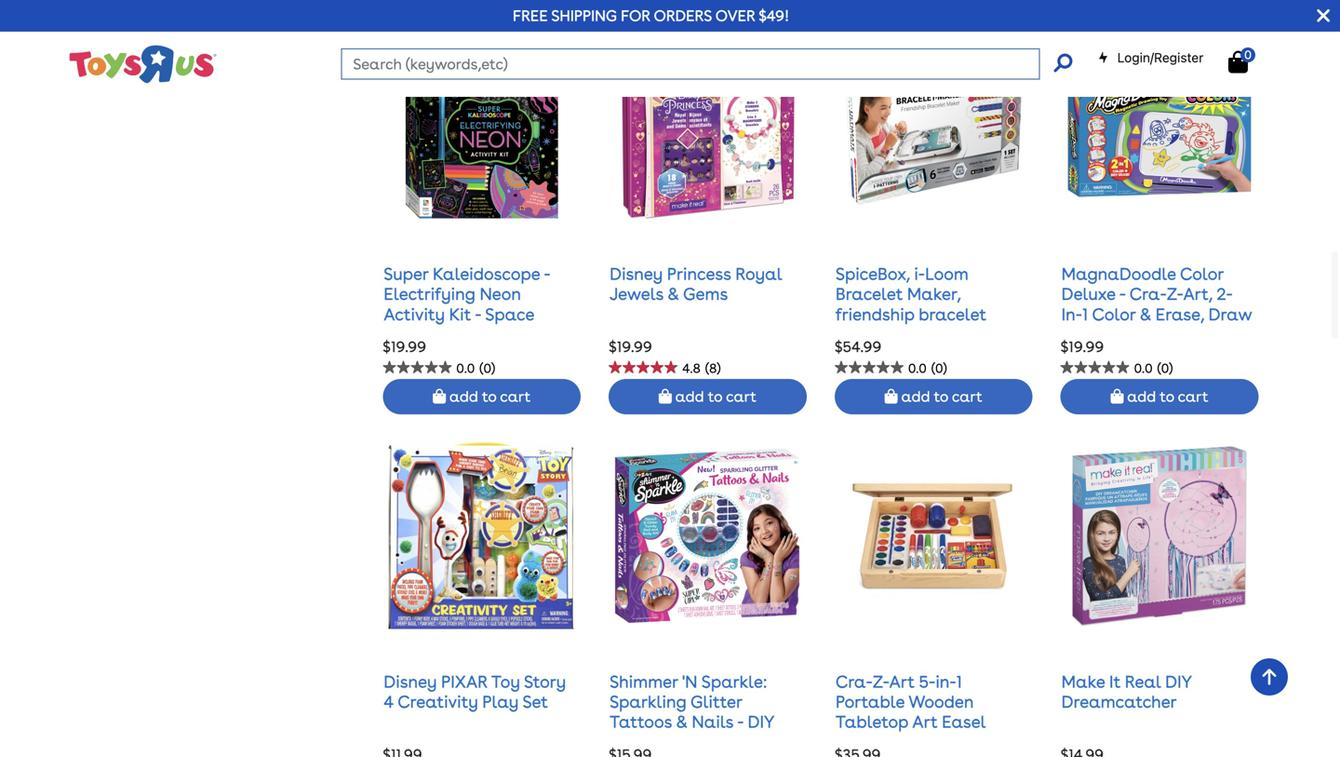 Task type: vqa. For each thing, say whether or not it's contained in the screenshot.
rightmost $15
no



Task type: locate. For each thing, give the bounding box(es) containing it.
kit
[[900, 324, 921, 344]]

art down wooden
[[913, 712, 938, 732]]

diy inside make it real  diy dreamcatcher
[[1166, 672, 1193, 692]]

magnadoodle color deluxe - cra-z-art, 2- in-1 color & erase, draw in color, the original magnetic drawing toy, ages 3+
[[1062, 264, 1253, 385]]

12
[[384, 425, 399, 445]]

color up color,
[[1093, 304, 1136, 324]]

1 horizontal spatial disney
[[610, 264, 663, 284]]

spicebox,
[[836, 264, 910, 284]]

3 0.0 (0) from the left
[[1135, 360, 1174, 376]]

& inside magnadoodle color deluxe - cra-z-art, 2- in-1 color & erase, draw in color, the original magnetic drawing toy, ages 3+
[[1140, 304, 1152, 324]]

0 vertical spatial disney
[[610, 264, 663, 284]]

0 vertical spatial neon
[[480, 284, 521, 304]]

cra- inside shimmer 'n sparkle: sparkling glitter tattoos & nails - diy glittery nail & body art creations, cra-z
[[696, 752, 733, 757]]

&
[[668, 284, 680, 304], [1140, 304, 1152, 324], [676, 712, 688, 732], [713, 732, 725, 752]]

- up body
[[738, 712, 744, 732]]

add
[[450, 387, 479, 406], [676, 387, 705, 406], [902, 387, 931, 406], [1128, 387, 1157, 406]]

4 add from the left
[[1128, 387, 1157, 406]]

0 horizontal spatial 0.0
[[457, 360, 475, 376]]

creativity
[[398, 692, 478, 712]]

0 horizontal spatial shopping bag image
[[885, 389, 898, 404]]

0.0 (0) down the
[[1135, 360, 1174, 376]]

None search field
[[341, 48, 1073, 80]]

- down the stickers
[[448, 385, 454, 405]]

0 link
[[1229, 47, 1268, 74]]

0 horizontal spatial $19.99
[[383, 337, 426, 356]]

2 (0) from the left
[[932, 360, 948, 376]]

disney pixar toy story 4 creativity play set image
[[389, 442, 575, 629]]

1 down deluxe
[[1083, 304, 1089, 324]]

make
[[1062, 672, 1106, 692]]

shopping bag image for activity
[[433, 389, 446, 404]]

diy right the real
[[1166, 672, 1193, 692]]

1 horizontal spatial shopping bag image
[[1111, 389, 1124, 404]]

3 add from the left
[[902, 387, 931, 406]]

neon
[[480, 284, 521, 304], [424, 345, 465, 365]]

1 (0) from the left
[[480, 360, 496, 376]]

add to cart for disney princess royal jewels & gems
[[672, 387, 757, 406]]

0.0 (0) up arts
[[457, 360, 496, 376]]

0 vertical spatial color
[[1181, 264, 1224, 284]]

cra-z-art 5-in-1 portable wooden tabletop art easel link
[[836, 672, 987, 732]]

creations,
[[610, 752, 692, 757]]

3 (0) from the left
[[1158, 360, 1174, 376]]

to right 6
[[541, 405, 557, 425]]

1 horizontal spatial (0)
[[932, 360, 948, 376]]

ages
[[1062, 365, 1101, 385]]

to right kids
[[482, 387, 497, 406]]

glitter
[[691, 692, 743, 712]]

spicebox, i-loom bracelet maker, friendship bracelet making kit image
[[841, 35, 1028, 221]]

1 horizontal spatial z-
[[1167, 284, 1184, 304]]

- down magnadoodle
[[1120, 284, 1126, 304]]

disney up jewels
[[610, 264, 663, 284]]

1 vertical spatial diy
[[748, 712, 775, 732]]

1 shopping bag image from the left
[[433, 389, 446, 404]]

to
[[482, 387, 497, 406], [708, 387, 723, 406], [934, 387, 949, 406], [1160, 387, 1175, 406], [541, 405, 557, 425]]

0 horizontal spatial neon
[[424, 345, 465, 365]]

add to cart down (8)
[[672, 387, 757, 406]]

shopping bag image down the 3+
[[1111, 389, 1124, 404]]

2 horizontal spatial 0.0 (0)
[[1135, 360, 1174, 376]]

gems
[[684, 284, 728, 304]]

color
[[1181, 264, 1224, 284], [1093, 304, 1136, 324]]

disney princess royal jewels & gems link
[[610, 264, 782, 304]]

2 add to cart from the left
[[672, 387, 757, 406]]

cra- down nail
[[696, 752, 733, 757]]

2 $19.99 from the left
[[609, 337, 652, 356]]

neon up space
[[480, 284, 521, 304]]

disney inside disney princess royal jewels & gems
[[610, 264, 663, 284]]

1 horizontal spatial 0.0
[[909, 360, 927, 376]]

3 add to cart from the left
[[898, 387, 983, 406]]

6
[[527, 405, 537, 425]]

3 $19.99 from the left
[[1061, 337, 1105, 356]]

2 horizontal spatial (0)
[[1158, 360, 1174, 376]]

cart
[[500, 387, 531, 406], [726, 387, 757, 406], [952, 387, 983, 406], [1179, 387, 1209, 406]]

1 add from the left
[[450, 387, 479, 406]]

add to cart button for disney princess royal jewels & gems
[[609, 379, 807, 414]]

loom
[[926, 264, 969, 284]]

disney
[[610, 264, 663, 284], [384, 672, 437, 692]]

diy up body
[[748, 712, 775, 732]]

shopping bag image down making
[[885, 389, 898, 404]]

add to cart button for super kaleidoscope - electrifying neon activity kit - space themed coloring book with neon stationery and stickers - rocket keyring - arts and craft kits for kids aged 6 to 12
[[383, 379, 581, 414]]

1 horizontal spatial 0.0 (0)
[[909, 360, 948, 376]]

0 vertical spatial z-
[[1167, 284, 1184, 304]]

disney inside disney pixar toy story 4 creativity play set
[[384, 672, 437, 692]]

to inside super kaleidoscope - electrifying neon activity kit - space themed coloring book with neon stationery and stickers - rocket keyring - arts and craft kits for kids aged 6 to 12
[[541, 405, 557, 425]]

2 add from the left
[[676, 387, 705, 406]]

0 horizontal spatial 0.0 (0)
[[457, 360, 496, 376]]

0 vertical spatial diy
[[1166, 672, 1193, 692]]

art inside shimmer 'n sparkle: sparkling glitter tattoos & nails - diy glittery nail & body art creations, cra-z
[[773, 732, 799, 752]]

erase,
[[1156, 304, 1205, 324]]

1 add to cart button from the left
[[383, 379, 581, 414]]

shopping bag image right 'login/register'
[[1229, 51, 1249, 73]]

easel
[[942, 712, 987, 732]]

4 add to cart from the left
[[1124, 387, 1209, 406]]

& up the
[[1140, 304, 1152, 324]]

add to cart button
[[383, 379, 581, 414], [609, 379, 807, 414], [835, 379, 1033, 414], [1061, 379, 1259, 414]]

2 horizontal spatial $19.99
[[1061, 337, 1105, 356]]

aged
[[481, 405, 522, 425]]

0 horizontal spatial shopping bag image
[[433, 389, 446, 404]]

1 vertical spatial 1
[[957, 672, 963, 692]]

and down "with"
[[384, 365, 416, 385]]

2 vertical spatial cra-
[[696, 752, 733, 757]]

1 vertical spatial neon
[[424, 345, 465, 365]]

0 horizontal spatial 1
[[957, 672, 963, 692]]

1 0.0 from the left
[[457, 360, 475, 376]]

4.8 (8)
[[683, 360, 721, 376]]

add to cart down kit in the right top of the page
[[898, 387, 983, 406]]

add down the stickers
[[450, 387, 479, 406]]

1 cart from the left
[[500, 387, 531, 406]]

0 horizontal spatial disney
[[384, 672, 437, 692]]

$19.99 down the activity
[[383, 337, 426, 356]]

0 horizontal spatial color
[[1093, 304, 1136, 324]]

wooden
[[909, 692, 974, 712]]

magnadoodle
[[1062, 264, 1177, 284]]

disney pixar toy story 4 creativity play set
[[384, 672, 566, 712]]

to down (8)
[[708, 387, 723, 406]]

$19.99 up ages
[[1061, 337, 1105, 356]]

0 horizontal spatial (0)
[[480, 360, 496, 376]]

- inside shimmer 'n sparkle: sparkling glitter tattoos & nails - diy glittery nail & body art creations, cra-z
[[738, 712, 744, 732]]

(0) for magnetic
[[1158, 360, 1174, 376]]

1 horizontal spatial diy
[[1166, 672, 1193, 692]]

shopping bag image for magnadoodle color deluxe - cra-z-art, 2- in-1 color & erase, draw in color, the original magnetic drawing toy, ages 3+
[[1111, 389, 1124, 404]]

disney for &
[[610, 264, 663, 284]]

2 shopping bag image from the left
[[659, 389, 672, 404]]

the
[[1131, 324, 1160, 344]]

kids
[[444, 405, 477, 425]]

add to cart down drawing
[[1124, 387, 1209, 406]]

art,
[[1184, 284, 1213, 304]]

2 cart from the left
[[726, 387, 757, 406]]

disney up 4
[[384, 672, 437, 692]]

1 horizontal spatial shopping bag image
[[659, 389, 672, 404]]

i-
[[915, 264, 926, 284]]

(0) down the bracelet
[[932, 360, 948, 376]]

0 horizontal spatial diy
[[748, 712, 775, 732]]

3 cart from the left
[[952, 387, 983, 406]]

-
[[544, 264, 550, 284], [1120, 284, 1126, 304], [475, 304, 481, 324], [485, 365, 491, 385], [448, 385, 454, 405], [738, 712, 744, 732]]

0.0 right the 3+
[[1135, 360, 1153, 376]]

4 add to cart button from the left
[[1061, 379, 1259, 414]]

to down drawing
[[1160, 387, 1175, 406]]

1 up wooden
[[957, 672, 963, 692]]

1 $19.99 from the left
[[383, 337, 426, 356]]

stickers
[[420, 365, 481, 385]]

2 horizontal spatial cra-
[[1130, 284, 1167, 304]]

nail
[[676, 732, 709, 752]]

shimmer 'n sparkle: sparkling glitter tattoos & nails - diy glittery nail & body art creations, cra-z
[[610, 672, 799, 757]]

cra- inside magnadoodle color deluxe - cra-z-art, 2- in-1 color & erase, draw in color, the original magnetic drawing toy, ages 3+
[[1130, 284, 1167, 304]]

(0) up arts
[[480, 360, 496, 376]]

rocket
[[495, 365, 549, 385]]

& left gems at right
[[668, 284, 680, 304]]

cra- down magnadoodle
[[1130, 284, 1167, 304]]

to for magnadoodle color deluxe - cra-z-art, 2- in-1 color & erase, draw in color, the original magnetic drawing toy, ages 3+
[[1160, 387, 1175, 406]]

shopping bag image
[[433, 389, 446, 404], [659, 389, 672, 404]]

1 horizontal spatial cra-
[[836, 672, 873, 692]]

3 0.0 from the left
[[1135, 360, 1153, 376]]

disney pixar toy story 4 creativity play set link
[[384, 672, 566, 712]]

1 horizontal spatial $19.99
[[609, 337, 652, 356]]

orders
[[654, 7, 712, 25]]

add down drawing
[[1128, 387, 1157, 406]]

0.0 (0) for rocket
[[457, 360, 496, 376]]

0 horizontal spatial cra-
[[696, 752, 733, 757]]

art right body
[[773, 732, 799, 752]]

add for spicebox, i-loom bracelet maker, friendship bracelet making kit
[[902, 387, 931, 406]]

add to cart
[[446, 387, 531, 406], [672, 387, 757, 406], [898, 387, 983, 406], [1124, 387, 1209, 406]]

toy,
[[1214, 345, 1247, 365]]

0.0 up arts
[[457, 360, 475, 376]]

free
[[513, 7, 548, 25]]

2 add to cart button from the left
[[609, 379, 807, 414]]

friendship
[[836, 304, 915, 324]]

cart for magnadoodle color deluxe - cra-z-art, 2- in-1 color & erase, draw in color, the original magnetic drawing toy, ages 3+
[[1179, 387, 1209, 406]]

diy
[[1166, 672, 1193, 692], [748, 712, 775, 732]]

0.0 down kit in the right top of the page
[[909, 360, 927, 376]]

color up art,
[[1181, 264, 1224, 284]]

toy
[[492, 672, 520, 692]]

sparkle:
[[702, 672, 768, 692]]

add down 4.8
[[676, 387, 705, 406]]

1 vertical spatial color
[[1093, 304, 1136, 324]]

1 horizontal spatial 1
[[1083, 304, 1089, 324]]

z-
[[1167, 284, 1184, 304], [873, 672, 890, 692]]

(0) for rocket
[[480, 360, 496, 376]]

1 vertical spatial disney
[[384, 672, 437, 692]]

(0)
[[480, 360, 496, 376], [932, 360, 948, 376], [1158, 360, 1174, 376]]

& up nail
[[676, 712, 688, 732]]

(0) down the
[[1158, 360, 1174, 376]]

arts
[[458, 385, 491, 405]]

$19.99 for -
[[1061, 337, 1105, 356]]

maker,
[[908, 284, 961, 304]]

2 horizontal spatial 0.0
[[1135, 360, 1153, 376]]

login/register button
[[1099, 48, 1204, 67]]

4 cart from the left
[[1179, 387, 1209, 406]]

0.0 (0) down kit in the right top of the page
[[909, 360, 948, 376]]

z- up portable
[[873, 672, 890, 692]]

shopping bag image for spicebox, i-loom bracelet maker, friendship bracelet making kit
[[885, 389, 898, 404]]

add to cart for spicebox, i-loom bracelet maker, friendship bracelet making kit
[[898, 387, 983, 406]]

activity
[[384, 304, 445, 324]]

2 horizontal spatial shopping bag image
[[1229, 51, 1249, 73]]

- up arts
[[485, 365, 491, 385]]

shopping bag image
[[1229, 51, 1249, 73], [885, 389, 898, 404], [1111, 389, 1124, 404]]

1 add to cart from the left
[[446, 387, 531, 406]]

1 vertical spatial z-
[[873, 672, 890, 692]]

neon up the stickers
[[424, 345, 465, 365]]

1 vertical spatial cra-
[[836, 672, 873, 692]]

- right kit
[[475, 304, 481, 324]]

add to cart down rocket
[[446, 387, 531, 406]]

0
[[1245, 47, 1253, 62]]

draw
[[1209, 304, 1253, 324]]

0 vertical spatial 1
[[1083, 304, 1089, 324]]

super
[[384, 264, 429, 284]]

add down kit in the right top of the page
[[902, 387, 931, 406]]

0 vertical spatial cra-
[[1130, 284, 1167, 304]]

cra-
[[1130, 284, 1167, 304], [836, 672, 873, 692], [696, 752, 733, 757]]

art
[[890, 672, 915, 692], [913, 712, 938, 732], [773, 732, 799, 752]]

0 horizontal spatial z-
[[873, 672, 890, 692]]

3 add to cart button from the left
[[835, 379, 1033, 414]]

to down the bracelet
[[934, 387, 949, 406]]

$19.99
[[383, 337, 426, 356], [609, 337, 652, 356], [1061, 337, 1105, 356]]

deluxe
[[1062, 284, 1116, 304]]

add to cart for magnadoodle color deluxe - cra-z-art, 2- in-1 color & erase, draw in color, the original magnetic drawing toy, ages 3+
[[1124, 387, 1209, 406]]

and up aged
[[495, 385, 527, 405]]

2 0.0 from the left
[[909, 360, 927, 376]]

0.0 for arts
[[457, 360, 475, 376]]

3+
[[1105, 365, 1124, 385]]

1 0.0 (0) from the left
[[457, 360, 496, 376]]

pixar
[[441, 672, 488, 692]]

cra- up portable
[[836, 672, 873, 692]]

z- up erase,
[[1167, 284, 1184, 304]]

disney princess royal jewels & gems image
[[615, 35, 801, 221]]

free shipping for orders over $49! link
[[513, 7, 790, 25]]

$19.99 down jewels
[[609, 337, 652, 356]]



Task type: describe. For each thing, give the bounding box(es) containing it.
make it real  diy dreamcatcher image
[[1067, 442, 1254, 629]]

add for disney princess royal jewels & gems
[[676, 387, 705, 406]]

1 horizontal spatial and
[[495, 385, 527, 405]]

tattoos
[[610, 712, 672, 732]]

& down nails
[[713, 732, 725, 752]]

diy inside shimmer 'n sparkle: sparkling glitter tattoos & nails - diy glittery nail & body art creations, cra-z
[[748, 712, 775, 732]]

$19.99 for electrifying
[[383, 337, 426, 356]]

login/register
[[1118, 50, 1204, 65]]

keyring
[[384, 385, 444, 405]]

'n
[[683, 672, 698, 692]]

shimmer
[[610, 672, 678, 692]]

themed
[[384, 324, 448, 344]]

super kaleidoscope - electrifying neon activity kit - space themed coloring book with neon stationery and stickers - rocket keyring - arts and craft kits for kids aged 6 to 12 image
[[389, 35, 575, 221]]

cra-z-art 5-in-1 portable wooden tabletop art easel image
[[841, 442, 1028, 629]]

magnetic
[[1062, 345, 1138, 365]]

electrifying
[[384, 284, 476, 304]]

it
[[1110, 672, 1121, 692]]

shipping
[[552, 7, 617, 25]]

add for super kaleidoscope - electrifying neon activity kit - space themed coloring book with neon stationery and stickers - rocket keyring - arts and craft kits for kids aged 6 to 12
[[450, 387, 479, 406]]

stationery
[[469, 345, 553, 365]]

nails
[[692, 712, 734, 732]]

super kaleidoscope - electrifying neon activity kit - space themed coloring book with neon stationery and stickers - rocket keyring - arts and craft kits for kids aged 6 to 12
[[384, 264, 575, 445]]

art left 5-
[[890, 672, 915, 692]]

kit
[[449, 304, 471, 324]]

disney princess royal jewels & gems
[[610, 264, 782, 304]]

make it real  diy dreamcatcher
[[1062, 672, 1193, 712]]

cart for super kaleidoscope - electrifying neon activity kit - space themed coloring book with neon stationery and stickers - rocket keyring - arts and craft kits for kids aged 6 to 12
[[500, 387, 531, 406]]

coloring
[[452, 324, 520, 344]]

shimmer 'n sparkle: sparkling glitter tattoos & nails - diy glittery nail & body art creations, cra-z-art ages 8+ image
[[615, 442, 801, 629]]

over
[[716, 7, 756, 25]]

Enter Keyword or Item No. search field
[[341, 48, 1041, 80]]

kaleidoscope
[[433, 264, 540, 284]]

make it real  diy dreamcatcher link
[[1062, 672, 1193, 712]]

disney for 4
[[384, 672, 437, 692]]

play
[[483, 692, 519, 712]]

1 horizontal spatial neon
[[480, 284, 521, 304]]

bracelet
[[919, 304, 987, 324]]

for
[[418, 405, 440, 425]]

bracelet
[[836, 284, 903, 304]]

add to cart button for magnadoodle color deluxe - cra-z-art, 2- in-1 color & erase, draw in color, the original magnetic drawing toy, ages 3+
[[1061, 379, 1259, 414]]

& inside disney princess royal jewels & gems
[[668, 284, 680, 304]]

0 horizontal spatial and
[[384, 365, 416, 385]]

jewels
[[610, 284, 664, 304]]

- up book
[[544, 264, 550, 284]]

kits
[[384, 405, 414, 425]]

super kaleidoscope - electrifying neon activity kit - space themed coloring book with neon stationery and stickers - rocket keyring - arts and craft kits for kids aged 6 to 12 link
[[384, 264, 575, 445]]

shopping bag image inside "0" link
[[1229, 51, 1249, 73]]

spicebox, i-loom bracelet maker, friendship bracelet making kit link
[[836, 264, 987, 344]]

toys r us image
[[68, 43, 217, 85]]

for
[[621, 7, 651, 25]]

0.0 for ages
[[1135, 360, 1153, 376]]

to for disney princess royal jewels & gems
[[708, 387, 723, 406]]

making
[[836, 324, 896, 344]]

z- inside magnadoodle color deluxe - cra-z-art, 2- in-1 color & erase, draw in color, the original magnetic drawing toy, ages 3+
[[1167, 284, 1184, 304]]

to for super kaleidoscope - electrifying neon activity kit - space themed coloring book with neon stationery and stickers - rocket keyring - arts and craft kits for kids aged 6 to 12
[[482, 387, 497, 406]]

add to cart button for spicebox, i-loom bracelet maker, friendship bracelet making kit
[[835, 379, 1033, 414]]

drawing
[[1142, 345, 1210, 365]]

1 horizontal spatial color
[[1181, 264, 1224, 284]]

craft
[[531, 385, 575, 405]]

cart for disney princess royal jewels & gems
[[726, 387, 757, 406]]

free shipping for orders over $49!
[[513, 7, 790, 25]]

book
[[525, 324, 563, 344]]

in-
[[936, 672, 957, 692]]

portable
[[836, 692, 905, 712]]

add for magnadoodle color deluxe - cra-z-art, 2- in-1 color & erase, draw in color, the original magnetic drawing toy, ages 3+
[[1128, 387, 1157, 406]]

color,
[[1080, 324, 1128, 344]]

glittery
[[610, 732, 672, 752]]

2-
[[1217, 284, 1234, 304]]

shopping bag image for gems
[[659, 389, 672, 404]]

(8)
[[706, 360, 721, 376]]

set
[[523, 692, 548, 712]]

0.0 (0) for magnetic
[[1135, 360, 1174, 376]]

magnadoodle color deluxe - cra-z-art, 2-in-1 color & erase, draw in color, the original magnetic drawing toy, ages 3+ image
[[1067, 35, 1254, 221]]

5-
[[919, 672, 936, 692]]

$49!
[[759, 7, 790, 25]]

in-
[[1062, 304, 1083, 324]]

royal
[[736, 264, 782, 284]]

shimmer 'n sparkle: sparkling glitter tattoos & nails - diy glittery nail & body art creations, cra-z link
[[610, 672, 799, 757]]

1 inside magnadoodle color deluxe - cra-z-art, 2- in-1 color & erase, draw in color, the original magnetic drawing toy, ages 3+
[[1083, 304, 1089, 324]]

spicebox, i-loom bracelet maker, friendship bracelet making kit $54.99
[[835, 264, 987, 356]]

space
[[485, 304, 535, 324]]

sparkling
[[610, 692, 687, 712]]

tabletop
[[836, 712, 909, 732]]

4
[[384, 692, 394, 712]]

magnadoodle color deluxe - cra-z-art, 2- in-1 color & erase, draw in color, the original magnetic drawing toy, ages 3+ link
[[1062, 264, 1253, 385]]

$19.99 for jewels
[[609, 337, 652, 356]]

cra-z-art 5-in-1 portable wooden tabletop art easel
[[836, 672, 987, 732]]

4.8
[[683, 360, 701, 376]]

dreamcatcher
[[1062, 692, 1178, 712]]

with
[[384, 345, 419, 365]]

- inside magnadoodle color deluxe - cra-z-art, 2- in-1 color & erase, draw in color, the original magnetic drawing toy, ages 3+
[[1120, 284, 1126, 304]]

cra- inside "cra-z-art 5-in-1 portable wooden tabletop art easel"
[[836, 672, 873, 692]]

cart for spicebox, i-loom bracelet maker, friendship bracelet making kit
[[952, 387, 983, 406]]

body
[[729, 732, 770, 752]]

original
[[1164, 324, 1230, 344]]

story
[[524, 672, 566, 692]]

z- inside "cra-z-art 5-in-1 portable wooden tabletop art easel"
[[873, 672, 890, 692]]

close button image
[[1318, 6, 1331, 26]]

princess
[[667, 264, 732, 284]]

add to cart for super kaleidoscope - electrifying neon activity kit - space themed coloring book with neon stationery and stickers - rocket keyring - arts and craft kits for kids aged 6 to 12
[[446, 387, 531, 406]]

real
[[1126, 672, 1162, 692]]

in
[[1062, 324, 1076, 344]]

to for spicebox, i-loom bracelet maker, friendship bracelet making kit
[[934, 387, 949, 406]]

2 0.0 (0) from the left
[[909, 360, 948, 376]]

$54.99
[[835, 337, 882, 356]]

1 inside "cra-z-art 5-in-1 portable wooden tabletop art easel"
[[957, 672, 963, 692]]



